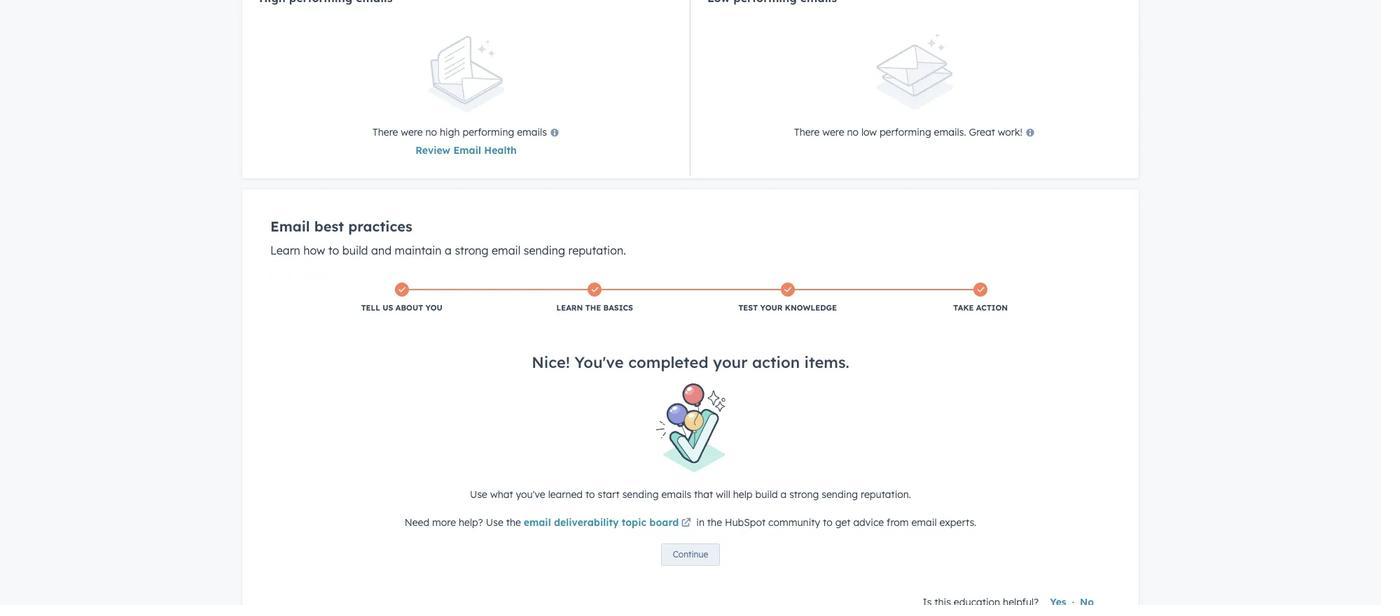 Task type: vqa. For each thing, say whether or not it's contained in the screenshot.
in
yes



Task type: locate. For each thing, give the bounding box(es) containing it.
1 horizontal spatial no
[[847, 126, 859, 139]]

the down what
[[506, 517, 521, 529]]

there for there were no high performing emails
[[373, 126, 398, 139]]

to right how in the top of the page
[[328, 244, 339, 258]]

items.
[[805, 353, 850, 373]]

email down "there were no high performing emails"
[[454, 144, 481, 157]]

0 vertical spatial build
[[342, 244, 368, 258]]

1 horizontal spatial email
[[454, 144, 481, 157]]

build right help
[[755, 489, 778, 501]]

board
[[650, 517, 679, 529]]

1 horizontal spatial were
[[823, 126, 845, 139]]

1 there from the left
[[373, 126, 398, 139]]

strong up community on the right of page
[[790, 489, 819, 501]]

reputation. up learn the basics button
[[568, 244, 626, 258]]

reputation. up the from
[[861, 489, 911, 501]]

maintain
[[395, 244, 442, 258]]

more
[[432, 517, 456, 529]]

0 horizontal spatial strong
[[455, 244, 489, 258]]

2 no from the left
[[847, 126, 859, 139]]

use
[[470, 489, 488, 501], [486, 517, 504, 529]]

continue
[[673, 550, 708, 560]]

in
[[696, 517, 705, 529]]

0 horizontal spatial build
[[342, 244, 368, 258]]

0 vertical spatial strong
[[455, 244, 489, 258]]

there left low on the right top
[[794, 126, 820, 139]]

to
[[328, 244, 339, 258], [586, 489, 595, 501], [823, 517, 833, 529]]

1 horizontal spatial reputation.
[[861, 489, 911, 501]]

no for low
[[847, 126, 859, 139]]

use right help?
[[486, 517, 504, 529]]

no
[[426, 126, 437, 139], [847, 126, 859, 139]]

the
[[506, 517, 521, 529], [707, 517, 722, 529]]

0 horizontal spatial email
[[492, 244, 521, 258]]

and
[[371, 244, 392, 258]]

tell us about you button
[[305, 280, 498, 317]]

from
[[887, 517, 909, 529]]

were left low on the right top
[[823, 126, 845, 139]]

how
[[304, 244, 325, 258]]

0 horizontal spatial there
[[373, 126, 398, 139]]

your
[[713, 353, 748, 373]]

1 horizontal spatial to
[[586, 489, 595, 501]]

emails
[[517, 126, 547, 139], [662, 489, 692, 501]]

work!
[[998, 126, 1023, 139]]

nice!
[[532, 353, 570, 373]]

review
[[416, 144, 451, 157]]

email best practices
[[270, 218, 412, 235]]

were
[[401, 126, 423, 139], [823, 126, 845, 139]]

0 horizontal spatial a
[[445, 244, 452, 258]]

1 horizontal spatial emails
[[662, 489, 692, 501]]

action
[[752, 353, 800, 373]]

0 horizontal spatial emails
[[517, 126, 547, 139]]

performing up health
[[463, 126, 514, 139]]

1 horizontal spatial strong
[[790, 489, 819, 501]]

0 horizontal spatial no
[[426, 126, 437, 139]]

learn how to build and maintain a strong email sending reputation.
[[270, 244, 626, 258]]

knowledge
[[785, 303, 837, 313]]

1 vertical spatial reputation.
[[861, 489, 911, 501]]

2 performing from the left
[[880, 126, 931, 139]]

sending up topic
[[622, 489, 659, 501]]

to for in the hubspot community to get advice from email experts.
[[823, 517, 833, 529]]

0 horizontal spatial to
[[328, 244, 339, 258]]

will
[[716, 489, 731, 501]]

1 no from the left
[[426, 126, 437, 139]]

test your knowledge
[[739, 303, 837, 313]]

1 horizontal spatial the
[[707, 517, 722, 529]]

high
[[440, 126, 460, 139]]

1 horizontal spatial performing
[[880, 126, 931, 139]]

no for high
[[426, 126, 437, 139]]

start
[[598, 489, 620, 501]]

a right the maintain
[[445, 244, 452, 258]]

0 vertical spatial email
[[454, 144, 481, 157]]

1 vertical spatial emails
[[662, 489, 692, 501]]

strong
[[455, 244, 489, 258], [790, 489, 819, 501]]

you've
[[516, 489, 546, 501]]

emails.
[[934, 126, 966, 139]]

sending
[[524, 244, 565, 258], [622, 489, 659, 501], [822, 489, 858, 501]]

learn
[[270, 244, 300, 258]]

best
[[314, 218, 344, 235]]

the right in
[[707, 517, 722, 529]]

email for in the hubspot community to get advice from email experts.
[[912, 517, 937, 529]]

link opens in a new window image
[[681, 516, 691, 533]]

performing right low on the right top
[[880, 126, 931, 139]]

reputation.
[[568, 244, 626, 258], [861, 489, 911, 501]]

email for learn how to build and maintain a strong email sending reputation.
[[492, 244, 521, 258]]

1 vertical spatial email
[[270, 218, 310, 235]]

a
[[445, 244, 452, 258], [781, 489, 787, 501]]

use left what
[[470, 489, 488, 501]]

performing
[[463, 126, 514, 139], [880, 126, 931, 139]]

there were no high performing emails
[[373, 126, 547, 139]]

were up review
[[401, 126, 423, 139]]

1 vertical spatial use
[[486, 517, 504, 529]]

your
[[760, 303, 783, 313]]

review email health
[[416, 144, 517, 157]]

1 were from the left
[[401, 126, 423, 139]]

learn
[[557, 303, 583, 313]]

help?
[[459, 517, 483, 529]]

to left get
[[823, 517, 833, 529]]

0 horizontal spatial were
[[401, 126, 423, 139]]

1 vertical spatial a
[[781, 489, 787, 501]]

2 horizontal spatial email
[[912, 517, 937, 529]]

2 there from the left
[[794, 126, 820, 139]]

0 vertical spatial emails
[[517, 126, 547, 139]]

tell
[[361, 303, 380, 313]]

1 horizontal spatial there
[[794, 126, 820, 139]]

sending up get
[[822, 489, 858, 501]]

tell us about you
[[361, 303, 443, 313]]

email up learn
[[270, 218, 310, 235]]

build left and
[[342, 244, 368, 258]]

email deliverability topic board link
[[524, 516, 694, 533]]

1 vertical spatial build
[[755, 489, 778, 501]]

were for high
[[401, 126, 423, 139]]

1 vertical spatial to
[[586, 489, 595, 501]]

2 vertical spatial to
[[823, 517, 833, 529]]

0 horizontal spatial reputation.
[[568, 244, 626, 258]]

nice! you've completed your action items.
[[532, 353, 850, 373]]

sending up learn
[[524, 244, 565, 258]]

email
[[454, 144, 481, 157], [270, 218, 310, 235]]

1 vertical spatial strong
[[790, 489, 819, 501]]

2 horizontal spatial to
[[823, 517, 833, 529]]

0 horizontal spatial performing
[[463, 126, 514, 139]]

list
[[272, 272, 1111, 325]]

1 the from the left
[[506, 517, 521, 529]]

there
[[373, 126, 398, 139], [794, 126, 820, 139]]

email
[[492, 244, 521, 258], [524, 517, 551, 529], [912, 517, 937, 529]]

a up community on the right of page
[[781, 489, 787, 501]]

build
[[342, 244, 368, 258], [755, 489, 778, 501]]

2 were from the left
[[823, 126, 845, 139]]

1 performing from the left
[[463, 126, 514, 139]]

no left low on the right top
[[847, 126, 859, 139]]

basics
[[604, 303, 633, 313]]

0 vertical spatial to
[[328, 244, 339, 258]]

no up review
[[426, 126, 437, 139]]

there left high
[[373, 126, 398, 139]]

community
[[769, 517, 820, 529]]

strong right the maintain
[[455, 244, 489, 258]]

0 horizontal spatial the
[[506, 517, 521, 529]]

to left start
[[586, 489, 595, 501]]

0 vertical spatial a
[[445, 244, 452, 258]]

need more help? use the
[[405, 517, 524, 529]]

0 vertical spatial use
[[470, 489, 488, 501]]



Task type: describe. For each thing, give the bounding box(es) containing it.
there for there were no low performing emails. great work!
[[794, 126, 820, 139]]

there were no low performing emails. great work!
[[794, 126, 1023, 139]]

0 horizontal spatial email
[[270, 218, 310, 235]]

completed
[[629, 353, 709, 373]]

in the hubspot community to get advice from email experts.
[[694, 517, 977, 529]]

performing for low
[[880, 126, 931, 139]]

performing for high
[[463, 126, 514, 139]]

email inside button
[[454, 144, 481, 157]]

2 horizontal spatial sending
[[822, 489, 858, 501]]

learn the basics button
[[498, 280, 691, 317]]

get
[[835, 517, 851, 529]]

continue button
[[661, 544, 720, 566]]

practices
[[348, 218, 412, 235]]

test
[[739, 303, 758, 313]]

deliverability
[[554, 517, 619, 529]]

that
[[694, 489, 713, 501]]

learn the basics
[[557, 303, 633, 313]]

experts.
[[940, 517, 977, 529]]

great
[[969, 126, 995, 139]]

the
[[585, 303, 601, 313]]

test your knowledge button
[[691, 280, 884, 317]]

0 vertical spatial reputation.
[[568, 244, 626, 258]]

about
[[396, 303, 423, 313]]

take action button
[[884, 280, 1077, 317]]

1 horizontal spatial email
[[524, 517, 551, 529]]

need
[[405, 517, 430, 529]]

help
[[733, 489, 753, 501]]

0 horizontal spatial sending
[[524, 244, 565, 258]]

what
[[490, 489, 513, 501]]

hubspot
[[725, 517, 766, 529]]

low
[[862, 126, 877, 139]]

topic
[[622, 517, 647, 529]]

advice
[[854, 517, 884, 529]]

review email health button
[[416, 142, 517, 159]]

take
[[954, 303, 974, 313]]

use what you've learned to start sending emails that will help build a strong sending reputation.
[[470, 489, 911, 501]]

1 horizontal spatial a
[[781, 489, 787, 501]]

you've
[[575, 353, 624, 373]]

take action
[[954, 303, 1008, 313]]

link opens in a new window image
[[681, 519, 691, 529]]

1 horizontal spatial build
[[755, 489, 778, 501]]

were for low
[[823, 126, 845, 139]]

health
[[484, 144, 517, 157]]

learned
[[548, 489, 583, 501]]

you
[[426, 303, 443, 313]]

email deliverability topic board
[[524, 517, 679, 529]]

us
[[383, 303, 393, 313]]

list containing tell us about you
[[272, 272, 1111, 325]]

action
[[976, 303, 1008, 313]]

to for use what you've learned to start sending emails that will help build a strong sending reputation.
[[586, 489, 595, 501]]

2 the from the left
[[707, 517, 722, 529]]

1 horizontal spatial sending
[[622, 489, 659, 501]]



